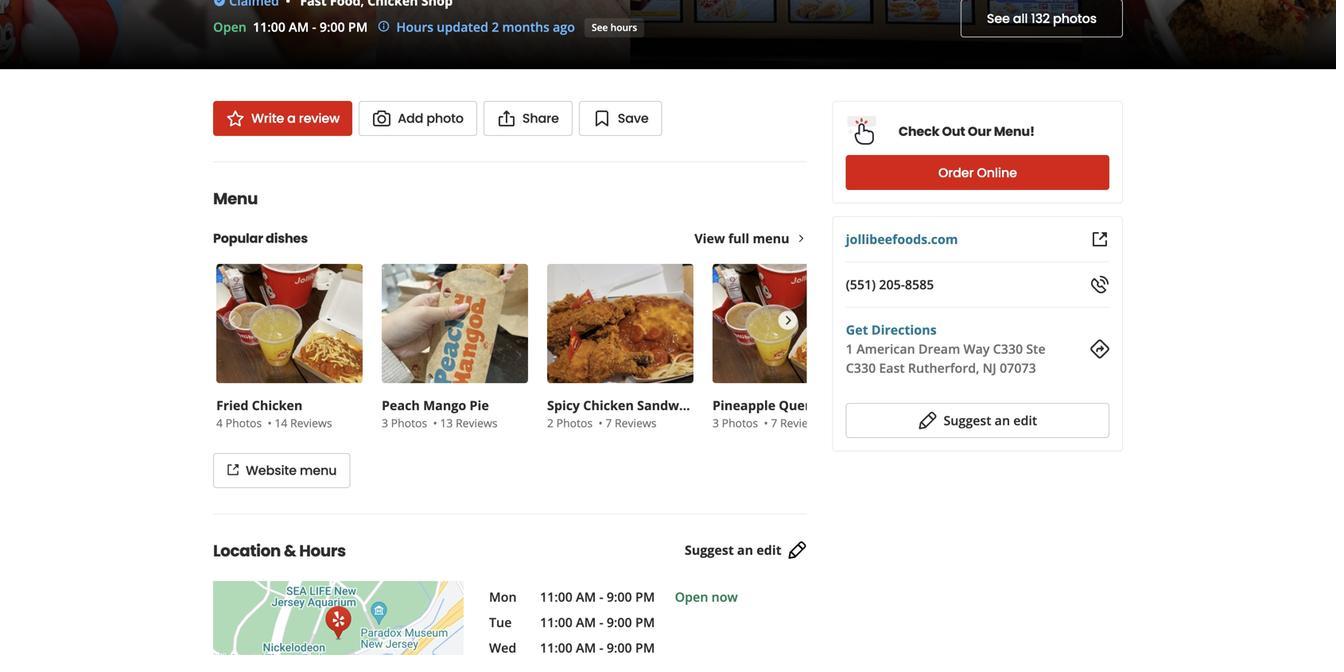 Task type: vqa. For each thing, say whether or not it's contained in the screenshot.
Offers Military Discount
no



Task type: describe. For each thing, give the bounding box(es) containing it.
months
[[502, 18, 550, 35]]

suggest an edit inside 'suggest an edit' link
[[685, 542, 782, 559]]

see hours
[[592, 21, 637, 34]]

7 for chicken
[[606, 416, 612, 431]]

rutherford,
[[908, 360, 980, 377]]

suggest an edit link
[[685, 541, 807, 560]]

&
[[284, 540, 296, 562]]

9:00 for mon
[[607, 589, 632, 606]]

full
[[729, 230, 750, 247]]

map image
[[213, 581, 464, 655]]

hours updated 2 months ago
[[396, 18, 575, 35]]

write a review
[[251, 109, 340, 127]]

popular dishes
[[213, 229, 308, 247]]

peach mango pie 3 photos
[[382, 397, 489, 431]]

review
[[299, 109, 340, 127]]

see for see all 132 photos
[[987, 10, 1010, 27]]

website menu
[[246, 462, 337, 480]]

1 vertical spatial hours
[[299, 540, 346, 562]]

3 photo of jollibee - east rutherford, nj, us. image from the left
[[376, 0, 630, 69]]

11:00 am - 9:00 pm for mon
[[540, 589, 655, 606]]

open now
[[675, 589, 738, 606]]

suggest an edit inside suggest an edit button
[[944, 412, 1037, 429]]

mango
[[423, 397, 466, 414]]

1 photo of jollibee - east rutherford, nj, us. image from the left
[[0, 0, 122, 69]]

- for mon
[[599, 589, 604, 606]]

order online
[[939, 164, 1017, 182]]

9:00 for tue
[[607, 614, 632, 631]]

photos inside fried chicken 4 photos
[[226, 416, 262, 431]]

a
[[287, 109, 296, 127]]

am for mon
[[576, 589, 596, 606]]

next image
[[779, 311, 797, 330]]

reviews for peach mango pie
[[456, 416, 498, 431]]

fried chicken image
[[216, 264, 363, 383]]

open for open now
[[675, 589, 708, 606]]

(551)
[[846, 276, 876, 293]]

16 claim filled v2 image
[[213, 0, 226, 7]]

info alert
[[377, 18, 575, 37]]

edit inside button
[[1014, 412, 1037, 429]]

share
[[523, 109, 559, 127]]

pm for mon
[[635, 589, 655, 606]]

0 vertical spatial 9:00
[[320, 18, 345, 35]]

get directions 1 american dream way c330 ste c330 east rutherford, nj 07073
[[846, 321, 1046, 377]]

24 external link v2 image
[[1091, 230, 1110, 249]]

menu element
[[188, 161, 862, 488]]

7 reviews for quencher
[[771, 416, 822, 431]]

location & hours
[[213, 540, 346, 562]]

jollibeefoods.com link
[[846, 231, 958, 248]]

16 info v2 image
[[377, 20, 390, 33]]

website
[[246, 462, 297, 480]]

24 save outline v2 image
[[592, 109, 612, 128]]

132
[[1031, 10, 1050, 27]]

our
[[968, 123, 992, 140]]

07073
[[1000, 360, 1036, 377]]

online
[[977, 164, 1017, 182]]

7 for quencher
[[771, 416, 777, 431]]

east
[[879, 360, 905, 377]]

photos
[[1053, 10, 1097, 27]]

open for open 11:00 am - 9:00 pm
[[213, 18, 247, 35]]

14
[[275, 416, 287, 431]]

fried
[[216, 397, 249, 414]]

chicken for fried
[[252, 397, 303, 414]]

sandwich
[[637, 397, 698, 414]]

website menu link
[[213, 453, 350, 488]]

menu!
[[994, 123, 1035, 140]]

add photo link
[[359, 101, 477, 136]]

pie
[[470, 397, 489, 414]]

11:00 for tue
[[540, 614, 573, 631]]

now
[[712, 589, 738, 606]]

save button
[[579, 101, 662, 136]]

see all 132 photos
[[987, 10, 1097, 27]]

fried chicken 4 photos
[[216, 397, 303, 431]]

spicy chicken sandwich image
[[547, 264, 694, 383]]

(551) 205-8585
[[846, 276, 934, 293]]

24 share v2 image
[[497, 109, 516, 128]]

order online link
[[846, 155, 1110, 190]]

205-
[[879, 276, 905, 293]]

see for see hours
[[592, 21, 608, 34]]

write
[[251, 109, 284, 127]]

2 photo of jollibee - east rutherford, nj, us. image from the left
[[122, 0, 376, 69]]

13 reviews
[[440, 416, 498, 431]]

hours inside info "alert"
[[396, 18, 434, 35]]

suggest inside button
[[944, 412, 992, 429]]

am for tue
[[576, 614, 596, 631]]

all
[[1013, 10, 1028, 27]]



Task type: locate. For each thing, give the bounding box(es) containing it.
1 vertical spatial open
[[675, 589, 708, 606]]

get directions link
[[846, 321, 937, 338]]

photo
[[427, 109, 464, 127]]

0 horizontal spatial edit
[[757, 542, 782, 559]]

11:00 for mon
[[540, 589, 573, 606]]

3 photos from the left
[[557, 416, 593, 431]]

7
[[606, 416, 612, 431], [771, 416, 777, 431]]

0 horizontal spatial 7
[[606, 416, 612, 431]]

suggest up open now in the bottom of the page
[[685, 542, 734, 559]]

1 vertical spatial c330
[[846, 360, 876, 377]]

c330 up '07073'
[[993, 340, 1023, 358]]

0 vertical spatial am
[[289, 18, 309, 35]]

1 vertical spatial edit
[[757, 542, 782, 559]]

chicken up 14
[[252, 397, 303, 414]]

add
[[398, 109, 423, 127]]

pineapple quencher 3 photos
[[713, 397, 842, 431]]

1 horizontal spatial an
[[995, 412, 1010, 429]]

1 horizontal spatial open
[[675, 589, 708, 606]]

share button
[[484, 101, 573, 136]]

3 inside pineapple quencher 3 photos
[[713, 416, 719, 431]]

spicy chicken sandwich 2 photos
[[547, 397, 698, 431]]

2 chicken from the left
[[583, 397, 634, 414]]

chicken for spicy
[[583, 397, 634, 414]]

3 reviews from the left
[[615, 416, 657, 431]]

24 camera v2 image
[[372, 109, 391, 128]]

1 horizontal spatial 7 reviews
[[771, 416, 822, 431]]

hours
[[611, 21, 637, 34]]

0 horizontal spatial suggest an edit
[[685, 542, 782, 559]]

0 horizontal spatial 2
[[492, 18, 499, 35]]

0 vertical spatial open
[[213, 18, 247, 35]]

2 left months
[[492, 18, 499, 35]]

peach
[[382, 397, 420, 414]]

2 vertical spatial 9:00
[[607, 614, 632, 631]]

open down 16 claim filled v2 "image"
[[213, 18, 247, 35]]

pm
[[348, 18, 368, 35], [635, 589, 655, 606], [635, 614, 655, 631]]

3 inside peach mango pie 3 photos
[[382, 416, 388, 431]]

location & hours element
[[188, 514, 833, 655]]

out
[[942, 123, 965, 140]]

1 vertical spatial suggest
[[685, 542, 734, 559]]

1 horizontal spatial hours
[[396, 18, 434, 35]]

location
[[213, 540, 281, 562]]

1 vertical spatial 24 pencil v2 image
[[788, 541, 807, 560]]

1 horizontal spatial 24 pencil v2 image
[[918, 411, 937, 430]]

1 vertical spatial menu
[[300, 462, 337, 480]]

-
[[312, 18, 316, 35], [599, 589, 604, 606], [599, 614, 604, 631]]

1 vertical spatial suggest an edit
[[685, 542, 782, 559]]

pm for tue
[[635, 614, 655, 631]]

3
[[382, 416, 388, 431], [713, 416, 719, 431]]

7 reviews
[[606, 416, 657, 431], [771, 416, 822, 431]]

1 11:00 am - 9:00 pm from the top
[[540, 589, 655, 606]]

pineapple quencher image
[[713, 264, 859, 383]]

see
[[987, 10, 1010, 27], [592, 21, 608, 34]]

reviews for pineapple quencher
[[780, 416, 822, 431]]

11:00 am - 9:00 pm for tue
[[540, 614, 655, 631]]

suggest an edit button
[[846, 403, 1110, 438]]

reviews down the "quencher"
[[780, 416, 822, 431]]

way
[[964, 340, 990, 358]]

24 star v2 image
[[226, 109, 245, 128]]

an up now on the right bottom
[[737, 542, 753, 559]]

1 horizontal spatial chicken
[[583, 397, 634, 414]]

0 horizontal spatial 3
[[382, 416, 388, 431]]

suggest
[[944, 412, 992, 429], [685, 542, 734, 559]]

4 photo of jollibee - east rutherford, nj, us. image from the left
[[630, 0, 1082, 69]]

check out our menu!
[[899, 123, 1035, 140]]

reviews
[[290, 416, 332, 431], [456, 416, 498, 431], [615, 416, 657, 431], [780, 416, 822, 431]]

chicken right spicy
[[583, 397, 634, 414]]

get
[[846, 321, 868, 338]]

7 reviews down the "quencher"
[[771, 416, 822, 431]]

1 7 reviews from the left
[[606, 416, 657, 431]]

0 vertical spatial suggest
[[944, 412, 992, 429]]

0 horizontal spatial c330
[[846, 360, 876, 377]]

photos down spicy
[[557, 416, 593, 431]]

1 horizontal spatial 7
[[771, 416, 777, 431]]

photos down fried
[[226, 416, 262, 431]]

1 3 from the left
[[382, 416, 388, 431]]

open inside "location & hours" element
[[675, 589, 708, 606]]

1 vertical spatial -
[[599, 589, 604, 606]]

2 inside spicy chicken sandwich 2 photos
[[547, 416, 554, 431]]

4
[[216, 416, 223, 431]]

an inside button
[[995, 412, 1010, 429]]

previous image
[[223, 311, 241, 330]]

13
[[440, 416, 453, 431]]

1 horizontal spatial menu
[[753, 230, 790, 247]]

mon
[[489, 589, 517, 606]]

directions
[[872, 321, 937, 338]]

view full menu
[[695, 230, 790, 247]]

2 vertical spatial -
[[599, 614, 604, 631]]

1 horizontal spatial 3
[[713, 416, 719, 431]]

24 pencil v2 image inside "location & hours" element
[[788, 541, 807, 560]]

jollibeefoods.com
[[846, 231, 958, 248]]

0 horizontal spatial suggest
[[685, 542, 734, 559]]

write a review link
[[213, 101, 352, 136]]

1 horizontal spatial suggest an edit
[[944, 412, 1037, 429]]

hours right 16 info v2 icon
[[396, 18, 434, 35]]

an down nj
[[995, 412, 1010, 429]]

edit inside "location & hours" element
[[757, 542, 782, 559]]

1 reviews from the left
[[290, 416, 332, 431]]

open left now on the right bottom
[[675, 589, 708, 606]]

check
[[899, 123, 940, 140]]

order
[[939, 164, 974, 182]]

reviews for fried chicken
[[290, 416, 332, 431]]

reviews down "sandwich"
[[615, 416, 657, 431]]

0 horizontal spatial see
[[592, 21, 608, 34]]

7 reviews down "sandwich"
[[606, 416, 657, 431]]

0 vertical spatial 24 pencil v2 image
[[918, 411, 937, 430]]

reviews down pie
[[456, 416, 498, 431]]

1 horizontal spatial see
[[987, 10, 1010, 27]]

0 horizontal spatial 7 reviews
[[606, 416, 657, 431]]

pineapple
[[713, 397, 776, 414]]

save
[[618, 109, 649, 127]]

open 11:00 am - 9:00 pm
[[213, 18, 368, 35]]

photos inside peach mango pie 3 photos
[[391, 416, 427, 431]]

0 vertical spatial c330
[[993, 340, 1023, 358]]

suggest down nj
[[944, 412, 992, 429]]

suggest inside "location & hours" element
[[685, 542, 734, 559]]

0 horizontal spatial menu
[[300, 462, 337, 480]]

1
[[846, 340, 853, 358]]

an
[[995, 412, 1010, 429], [737, 542, 753, 559]]

1 vertical spatial 9:00
[[607, 589, 632, 606]]

photos down pineapple at bottom right
[[722, 416, 758, 431]]

2 vertical spatial 11:00
[[540, 614, 573, 631]]

3 down peach
[[382, 416, 388, 431]]

1 vertical spatial 11:00
[[540, 589, 573, 606]]

2
[[492, 18, 499, 35], [547, 416, 554, 431]]

0 vertical spatial 2
[[492, 18, 499, 35]]

2 7 from the left
[[771, 416, 777, 431]]

11:00
[[253, 18, 285, 35], [540, 589, 573, 606], [540, 614, 573, 631]]

1 chicken from the left
[[252, 397, 303, 414]]

7 reviews for chicken
[[606, 416, 657, 431]]

see left hours
[[592, 21, 608, 34]]

2 3 from the left
[[713, 416, 719, 431]]

photo of jollibee - east rutherford, nj, us. image
[[0, 0, 122, 69], [122, 0, 376, 69], [376, 0, 630, 69], [630, 0, 1082, 69], [1082, 0, 1336, 69]]

ago
[[553, 18, 575, 35]]

1 vertical spatial am
[[576, 589, 596, 606]]

1 vertical spatial an
[[737, 542, 753, 559]]

0 horizontal spatial chicken
[[252, 397, 303, 414]]

suggest an edit
[[944, 412, 1037, 429], [685, 542, 782, 559]]

2 inside info "alert"
[[492, 18, 499, 35]]

1 vertical spatial 2
[[547, 416, 554, 431]]

edit
[[1014, 412, 1037, 429], [757, 542, 782, 559]]

menu left 14 chevron right outline icon
[[753, 230, 790, 247]]

menu right website
[[300, 462, 337, 480]]

2 vertical spatial pm
[[635, 614, 655, 631]]

11:00 am - 9:00 pm
[[540, 589, 655, 606], [540, 614, 655, 631]]

14 chevron right outline image
[[796, 233, 807, 244]]

peach mango pie image
[[382, 264, 528, 383]]

reviews for spicy chicken sandwich
[[615, 416, 657, 431]]

popular
[[213, 229, 263, 247]]

nj
[[983, 360, 997, 377]]

9:00
[[320, 18, 345, 35], [607, 589, 632, 606], [607, 614, 632, 631]]

photos inside spicy chicken sandwich 2 photos
[[557, 416, 593, 431]]

1 horizontal spatial suggest
[[944, 412, 992, 429]]

5 photo of jollibee - east rutherford, nj, us. image from the left
[[1082, 0, 1336, 69]]

24 pencil v2 image inside suggest an edit button
[[918, 411, 937, 430]]

photos
[[226, 416, 262, 431], [391, 416, 427, 431], [557, 416, 593, 431], [722, 416, 758, 431]]

24 phone v2 image
[[1091, 275, 1110, 294]]

chicken inside fried chicken 4 photos
[[252, 397, 303, 414]]

view full menu link
[[695, 230, 807, 247]]

american
[[857, 340, 915, 358]]

dream
[[919, 340, 960, 358]]

1 horizontal spatial c330
[[993, 340, 1023, 358]]

suggest an edit down nj
[[944, 412, 1037, 429]]

ste
[[1026, 340, 1046, 358]]

photos down peach
[[391, 416, 427, 431]]

16 external link v2 image
[[227, 464, 239, 477]]

2 vertical spatial am
[[576, 614, 596, 631]]

chicken inside spicy chicken sandwich 2 photos
[[583, 397, 634, 414]]

photos inside pineapple quencher 3 photos
[[722, 416, 758, 431]]

1 horizontal spatial 2
[[547, 416, 554, 431]]

reviews right 14
[[290, 416, 332, 431]]

0 horizontal spatial hours
[[299, 540, 346, 562]]

24 directions v2 image
[[1091, 340, 1110, 359]]

0 vertical spatial hours
[[396, 18, 434, 35]]

suggest an edit up now on the right bottom
[[685, 542, 782, 559]]

1 vertical spatial 11:00 am - 9:00 pm
[[540, 614, 655, 631]]

add photo
[[398, 109, 464, 127]]

2 down spicy
[[547, 416, 554, 431]]

0 vertical spatial 11:00
[[253, 18, 285, 35]]

0 vertical spatial -
[[312, 18, 316, 35]]

2 photos from the left
[[391, 416, 427, 431]]

0 vertical spatial suggest an edit
[[944, 412, 1037, 429]]

hours right the &
[[299, 540, 346, 562]]

4 reviews from the left
[[780, 416, 822, 431]]

0 vertical spatial edit
[[1014, 412, 1037, 429]]

0 vertical spatial pm
[[348, 18, 368, 35]]

2 7 reviews from the left
[[771, 416, 822, 431]]

2 reviews from the left
[[456, 416, 498, 431]]

1 vertical spatial pm
[[635, 589, 655, 606]]

hours
[[396, 18, 434, 35], [299, 540, 346, 562]]

spicy
[[547, 397, 580, 414]]

menu
[[213, 188, 258, 210]]

open
[[213, 18, 247, 35], [675, 589, 708, 606]]

0 horizontal spatial open
[[213, 18, 247, 35]]

see left all
[[987, 10, 1010, 27]]

1 7 from the left
[[606, 416, 612, 431]]

0 vertical spatial an
[[995, 412, 1010, 429]]

0 horizontal spatial an
[[737, 542, 753, 559]]

see all 132 photos link
[[961, 0, 1123, 37]]

an inside "location & hours" element
[[737, 542, 753, 559]]

3 down pineapple at bottom right
[[713, 416, 719, 431]]

dishes
[[266, 229, 308, 247]]

am
[[289, 18, 309, 35], [576, 589, 596, 606], [576, 614, 596, 631]]

1 photos from the left
[[226, 416, 262, 431]]

c330
[[993, 340, 1023, 358], [846, 360, 876, 377]]

0 vertical spatial 11:00 am - 9:00 pm
[[540, 589, 655, 606]]

0 horizontal spatial 24 pencil v2 image
[[788, 541, 807, 560]]

c330 down "1"
[[846, 360, 876, 377]]

quencher
[[779, 397, 842, 414]]

see hours link
[[585, 18, 644, 37]]

tue
[[489, 614, 512, 631]]

8585
[[905, 276, 934, 293]]

updated
[[437, 18, 488, 35]]

14 reviews
[[275, 416, 332, 431]]

2 11:00 am - 9:00 pm from the top
[[540, 614, 655, 631]]

4 photos from the left
[[722, 416, 758, 431]]

view
[[695, 230, 725, 247]]

24 pencil v2 image
[[918, 411, 937, 430], [788, 541, 807, 560]]

- for tue
[[599, 614, 604, 631]]

1 horizontal spatial edit
[[1014, 412, 1037, 429]]

0 vertical spatial menu
[[753, 230, 790, 247]]



